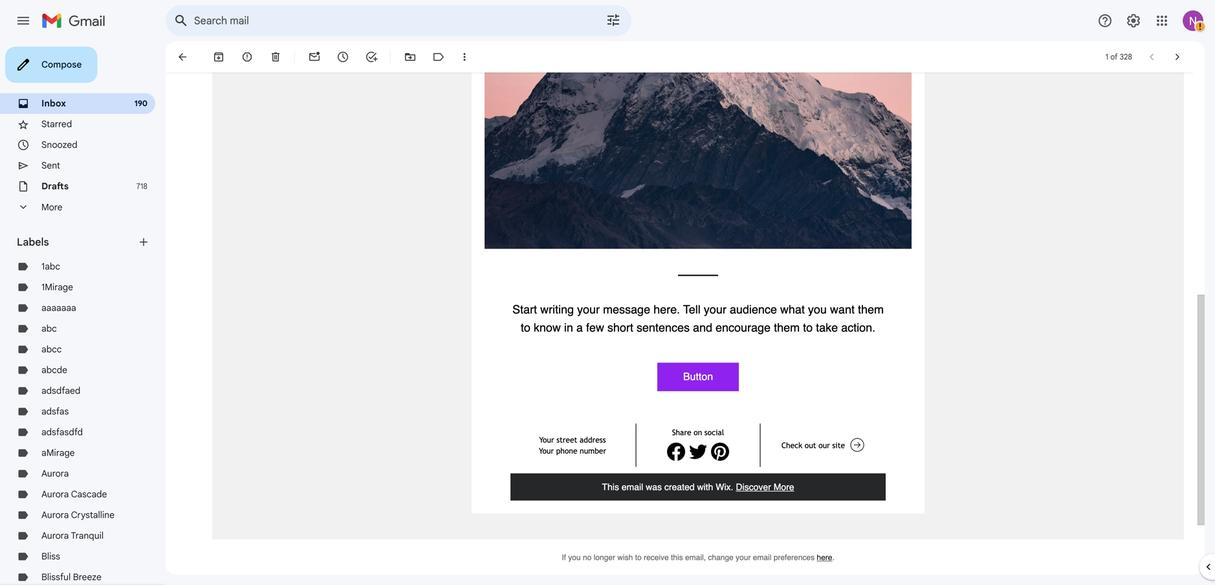 Task type: vqa. For each thing, say whether or not it's contained in the screenshot.
aurora
yes



Task type: describe. For each thing, give the bounding box(es) containing it.
labels image
[[432, 50, 445, 63]]

audience
[[730, 303, 777, 316]]

delete image
[[269, 50, 282, 63]]

amirage
[[41, 447, 75, 459]]

1 horizontal spatial your
[[704, 303, 727, 316]]

share on facebook image
[[667, 443, 685, 461]]

abcde link
[[41, 364, 67, 376]]

if you no longer wish to receive this email, change your email preferences here .
[[562, 553, 835, 562]]

no
[[583, 553, 592, 562]]

aurora for aurora crystalline
[[41, 509, 69, 521]]

snoozed link
[[41, 139, 77, 150]]

wix.
[[716, 482, 734, 492]]

breeze
[[73, 571, 102, 583]]

718
[[136, 182, 148, 191]]

support image
[[1098, 13, 1113, 28]]

and
[[693, 321, 713, 334]]

snooze image
[[337, 50, 349, 63]]

aurora for aurora 'link'
[[41, 468, 69, 479]]

advanced search options image
[[601, 7, 626, 33]]

here
[[817, 553, 833, 562]]

your phone number link
[[539, 446, 606, 455]]

street
[[557, 435, 577, 444]]

blissful breeze link
[[41, 571, 102, 583]]

aurora link
[[41, 468, 69, 479]]

cascade
[[71, 489, 107, 500]]

action.
[[841, 321, 876, 334]]

here.
[[654, 303, 680, 316]]

blissful
[[41, 571, 71, 583]]

compose button
[[5, 47, 97, 83]]

1 vertical spatial your
[[539, 446, 554, 455]]

what
[[780, 303, 805, 316]]

share
[[672, 428, 692, 437]]

receive
[[644, 553, 669, 562]]

back to inbox image
[[176, 50, 189, 63]]

inbox link
[[41, 98, 66, 109]]

aaaaaaa
[[41, 302, 76, 314]]

‌
[[734, 482, 734, 492]]

compose
[[41, 59, 82, 70]]

email,
[[685, 553, 706, 562]]

report spam image
[[241, 50, 254, 63]]

abc link
[[41, 323, 57, 334]]

Search mail text field
[[194, 14, 570, 27]]

know
[[534, 321, 561, 334]]

snoozed
[[41, 139, 77, 150]]

adsdfaed link
[[41, 385, 80, 396]]

1 horizontal spatial to
[[635, 553, 642, 562]]

0 horizontal spatial to
[[521, 321, 531, 334]]

abcc
[[41, 344, 62, 355]]

button link
[[657, 363, 739, 391]]

archive image
[[212, 50, 225, 63]]

aurora tranquil link
[[41, 530, 104, 541]]

tranquil
[[71, 530, 104, 541]]

aaaaaaa link
[[41, 302, 76, 314]]

wish
[[618, 553, 633, 562]]

190
[[134, 99, 148, 108]]

labels
[[17, 236, 49, 249]]

button
[[683, 371, 713, 382]]

abcde
[[41, 364, 67, 376]]

this
[[671, 553, 683, 562]]

0 horizontal spatial your
[[577, 303, 600, 316]]

tell
[[683, 303, 701, 316]]

more button
[[0, 197, 155, 217]]

search mail image
[[170, 9, 193, 32]]

1 vertical spatial you
[[568, 553, 581, 562]]

number
[[580, 446, 606, 455]]

starred link
[[41, 118, 72, 130]]

share on pinterest image
[[711, 443, 729, 461]]

more image
[[458, 50, 471, 63]]

main menu image
[[16, 13, 31, 28]]

1abc
[[41, 261, 60, 272]]

start
[[513, 303, 537, 316]]

discover more
[[736, 482, 794, 492]]

if
[[562, 553, 566, 562]]

aurora crystalline link
[[41, 509, 115, 521]]

0 horizontal spatial them
[[774, 321, 800, 334]]

want
[[830, 303, 855, 316]]

start writing your message here. tell your audience what you want them to know in a few short sentences and encourage them to take action.
[[513, 303, 887, 334]]

address
[[580, 435, 606, 444]]

abcc link
[[41, 344, 62, 355]]

bliss
[[41, 551, 60, 562]]



Task type: locate. For each thing, give the bounding box(es) containing it.
adsdfaed
[[41, 385, 80, 396]]

0 vertical spatial your
[[539, 435, 554, 444]]

your
[[577, 303, 600, 316], [704, 303, 727, 316], [736, 553, 751, 562]]

you right if
[[568, 553, 581, 562]]

to down start
[[521, 321, 531, 334]]

aurora up aurora tranquil link
[[41, 509, 69, 521]]

aurora
[[41, 468, 69, 479], [41, 489, 69, 500], [41, 509, 69, 521], [41, 530, 69, 541]]

0 vertical spatial you
[[808, 303, 827, 316]]

adsfasdfd link
[[41, 426, 83, 438]]

to left take
[[803, 321, 813, 334]]

gmail image
[[41, 8, 112, 34]]

share on twitter image
[[689, 443, 707, 461]]

to right wish
[[635, 553, 642, 562]]

this email was created with wix. ‌ discover more
[[602, 482, 794, 492]]

adsfas link
[[41, 406, 69, 417]]

.
[[833, 553, 835, 562]]

move to image
[[404, 50, 417, 63]]

328
[[1120, 52, 1133, 62]]

aurora cascade
[[41, 489, 107, 500]]

add to tasks image
[[365, 50, 378, 63]]

of
[[1111, 52, 1118, 62]]

social
[[705, 428, 724, 437]]

aurora down amirage link
[[41, 468, 69, 479]]

starred
[[41, 118, 72, 130]]

share on social
[[672, 428, 724, 437]]

a
[[577, 321, 583, 334]]

3 aurora from the top
[[41, 509, 69, 521]]

sentences
[[637, 321, 690, 334]]

our
[[819, 441, 830, 450]]

take
[[816, 321, 838, 334]]

them
[[858, 303, 884, 316], [774, 321, 800, 334]]

adsfas
[[41, 406, 69, 417]]

drafts link
[[41, 181, 69, 192]]

phone
[[556, 446, 578, 455]]

them down "what"
[[774, 321, 800, 334]]

blissful breeze
[[41, 571, 102, 583]]

inbox
[[41, 98, 66, 109]]

aurora for aurora cascade
[[41, 489, 69, 500]]

discover more link
[[736, 481, 794, 493]]

change
[[708, 553, 734, 562]]

them up the action.
[[858, 303, 884, 316]]

your left email
[[736, 553, 751, 562]]

1 horizontal spatial them
[[858, 303, 884, 316]]

message
[[603, 303, 650, 316]]

out
[[805, 441, 816, 450]]

None search field
[[166, 5, 632, 36]]

you inside the start writing your message here. tell your audience what you want them to know in a few short sentences and encourage them to take action.
[[808, 303, 827, 316]]

you up take
[[808, 303, 827, 316]]

bliss link
[[41, 551, 60, 562]]

check
[[782, 441, 803, 450]]

aurora tranquil
[[41, 530, 104, 541]]

writing
[[540, 303, 574, 316]]

your up and at the right
[[704, 303, 727, 316]]

your
[[539, 435, 554, 444], [539, 446, 554, 455]]

1 aurora from the top
[[41, 468, 69, 479]]

0 horizontal spatial you
[[568, 553, 581, 562]]

1 horizontal spatial you
[[808, 303, 827, 316]]

aurora for aurora tranquil
[[41, 530, 69, 541]]

site
[[833, 441, 845, 450]]

aurora crystalline
[[41, 509, 115, 521]]

email
[[753, 553, 772, 562]]

your left street
[[539, 435, 554, 444]]

1mirage link
[[41, 282, 73, 293]]

you
[[808, 303, 827, 316], [568, 553, 581, 562]]

check out our site link
[[782, 437, 865, 453]]

preferences
[[774, 553, 815, 562]]

short
[[608, 321, 634, 334]]

drafts
[[41, 181, 69, 192]]

crystalline
[[71, 509, 115, 521]]

2 aurora from the top
[[41, 489, 69, 500]]

2 horizontal spatial to
[[803, 321, 813, 334]]

longer
[[594, 553, 615, 562]]

0 vertical spatial them
[[858, 303, 884, 316]]

your street address your phone number
[[539, 435, 606, 455]]

check out our site
[[782, 441, 845, 450]]

your left phone
[[539, 446, 554, 455]]

older image
[[1171, 50, 1184, 63]]

this email was created with
[[602, 482, 713, 492]]

your up the few
[[577, 303, 600, 316]]

in
[[564, 321, 573, 334]]

labels navigation
[[0, 41, 166, 585]]

aurora up bliss
[[41, 530, 69, 541]]

on
[[694, 428, 702, 437]]

1mirage
[[41, 282, 73, 293]]

to
[[521, 321, 531, 334], [803, 321, 813, 334], [635, 553, 642, 562]]

your street address link
[[539, 435, 606, 444]]

labels heading
[[17, 236, 137, 249]]

abc
[[41, 323, 57, 334]]

sent
[[41, 160, 60, 171]]

sent link
[[41, 160, 60, 171]]

2 horizontal spatial your
[[736, 553, 751, 562]]

aurora down aurora 'link'
[[41, 489, 69, 500]]

1 vertical spatial them
[[774, 321, 800, 334]]

settings image
[[1126, 13, 1142, 28]]

encourage
[[716, 321, 771, 334]]

4 aurora from the top
[[41, 530, 69, 541]]

1 of 328
[[1106, 52, 1133, 62]]

few
[[586, 321, 604, 334]]



